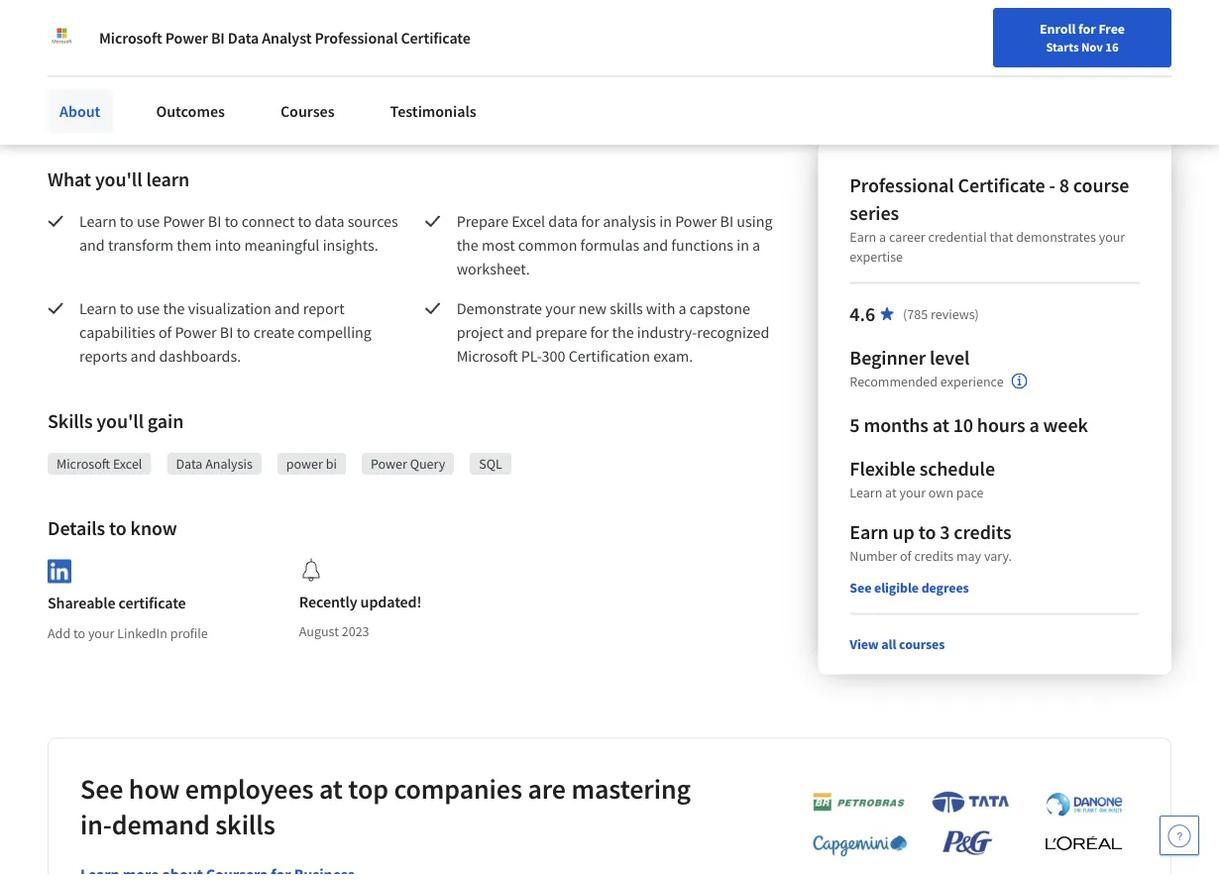 Task type: locate. For each thing, give the bounding box(es) containing it.
1 vertical spatial excel
[[113, 455, 142, 473]]

2 earn from the top
[[850, 520, 889, 544]]

0 vertical spatial use
[[137, 211, 160, 231]]

microsoft right microsoft icon
[[99, 28, 162, 48]]

you'll left gain on the left of the page
[[96, 409, 144, 434]]

formulas
[[580, 235, 639, 255]]

0 vertical spatial you'll
[[95, 167, 142, 192]]

1 testimonials link from the top
[[378, 76, 488, 120]]

1 use from the top
[[137, 211, 160, 231]]

about for first outcomes link from the top
[[59, 88, 100, 108]]

profile
[[170, 624, 208, 642]]

prepare
[[535, 322, 587, 342]]

1 horizontal spatial at
[[885, 483, 897, 501]]

and left the transform
[[79, 235, 105, 255]]

view all courses
[[850, 635, 945, 653]]

create
[[253, 322, 294, 342]]

excel down "skills you'll gain" at the top left of the page
[[113, 455, 142, 473]]

show notifications image
[[1024, 25, 1048, 49]]

about up what
[[59, 101, 100, 121]]

see for see how employees at top companies are mastering in-demand skills
[[80, 771, 123, 806]]

0 horizontal spatial at
[[319, 771, 343, 806]]

data left analyst
[[228, 28, 259, 48]]

companies
[[394, 771, 522, 806]]

the up certification
[[612, 322, 634, 342]]

0 vertical spatial learn
[[79, 211, 117, 231]]

1 vertical spatial professional
[[850, 173, 954, 197]]

coursera image
[[16, 16, 142, 48]]

see eligible degrees
[[850, 579, 969, 596]]

at for see how employees at top companies are mastering in-demand skills
[[319, 771, 343, 806]]

2 data from the left
[[548, 211, 578, 231]]

and inside prepare excel data for analysis in power bi using the most common formulas and functions in a worksheet.
[[643, 235, 668, 255]]

earn up expertise at the right of page
[[850, 228, 876, 246]]

to left know
[[109, 516, 127, 541]]

about link for 1st outcomes link from the bottom
[[48, 89, 112, 133]]

your left own
[[899, 483, 926, 501]]

worksheet.
[[457, 259, 530, 279]]

recommended experience
[[850, 373, 1004, 391]]

power bi
[[286, 455, 337, 473]]

skills
[[610, 298, 643, 318], [215, 807, 275, 842]]

1 vertical spatial you'll
[[96, 409, 144, 434]]

5
[[850, 413, 860, 437]]

the up dashboards.
[[163, 298, 185, 318]]

courses link
[[268, 76, 346, 120], [268, 89, 346, 133]]

2 use from the top
[[137, 298, 160, 318]]

professional inside professional certificate - 8 course series earn a career credential that demonstrates your expertise
[[850, 173, 954, 197]]

2 vertical spatial microsoft
[[56, 455, 110, 473]]

1 vertical spatial skills
[[215, 807, 275, 842]]

august 2023
[[299, 622, 369, 640]]

your up prepare
[[545, 298, 575, 318]]

0 vertical spatial in
[[659, 211, 672, 231]]

in
[[659, 211, 672, 231], [737, 235, 749, 255]]

learn down flexible
[[850, 483, 882, 501]]

with
[[646, 298, 675, 318]]

learn down what you'll learn
[[79, 211, 117, 231]]

use for the
[[137, 298, 160, 318]]

bi
[[326, 455, 337, 473]]

a inside prepare excel data for analysis in power bi using the most common formulas and functions in a worksheet.
[[752, 235, 760, 255]]

2 vertical spatial learn
[[850, 483, 882, 501]]

credits down earn up to 3 credits
[[914, 547, 954, 565]]

up
[[893, 520, 915, 544]]

0 vertical spatial see
[[850, 579, 872, 596]]

and inside learn to use power bi to connect to data sources and transform them into meaningful insights.
[[79, 235, 105, 255]]

your down shareable certificate
[[88, 624, 114, 642]]

1 vertical spatial in
[[737, 235, 749, 255]]

about down microsoft icon
[[59, 88, 100, 108]]

2 outcomes link from the top
[[144, 89, 237, 133]]

use up the transform
[[137, 211, 160, 231]]

for up nov
[[1078, 20, 1096, 38]]

learn inside flexible schedule learn at your own pace
[[850, 483, 882, 501]]

at left top in the left bottom of the page
[[319, 771, 343, 806]]

bi left using
[[720, 211, 734, 231]]

1 vertical spatial earn
[[850, 520, 889, 544]]

to up into
[[225, 211, 238, 231]]

data inside learn to use power bi to connect to data sources and transform them into meaningful insights.
[[315, 211, 344, 231]]

enroll
[[1040, 20, 1076, 38]]

skills right new
[[610, 298, 643, 318]]

0 vertical spatial skills
[[610, 298, 643, 318]]

flexible
[[850, 456, 916, 481]]

1 vertical spatial the
[[163, 298, 185, 318]]

1 courses link from the top
[[268, 76, 346, 120]]

excel inside prepare excel data for analysis in power bi using the most common formulas and functions in a worksheet.
[[512, 211, 545, 231]]

at left 10
[[932, 413, 949, 437]]

you'll for skills
[[96, 409, 144, 434]]

1 earn from the top
[[850, 228, 876, 246]]

1 horizontal spatial certificate
[[958, 173, 1045, 197]]

1 vertical spatial see
[[80, 771, 123, 806]]

data up insights.
[[315, 211, 344, 231]]

data
[[228, 28, 259, 48], [176, 455, 203, 473]]

1 vertical spatial at
[[885, 483, 897, 501]]

1 horizontal spatial excel
[[512, 211, 545, 231]]

exam.
[[653, 346, 693, 366]]

professional right analyst
[[315, 28, 398, 48]]

credits
[[954, 520, 1011, 544], [914, 547, 954, 565]]

learn inside learn to use the visualization and report capabilities of power bi to create compelling reports and dashboards.
[[79, 298, 117, 318]]

5 months at 10 hours a week
[[850, 413, 1088, 437]]

power
[[286, 455, 323, 473]]

at inside see how employees at top companies are mastering in-demand skills
[[319, 771, 343, 806]]

and up pl-
[[507, 322, 532, 342]]

to left 3
[[918, 520, 936, 544]]

use
[[137, 211, 160, 231], [137, 298, 160, 318]]

0 horizontal spatial data
[[315, 211, 344, 231]]

courses
[[280, 88, 335, 108], [280, 101, 335, 121]]

the down prepare
[[457, 235, 478, 255]]

recently updated!
[[299, 592, 422, 612]]

1 vertical spatial data
[[176, 455, 203, 473]]

a down using
[[752, 235, 760, 255]]

1 horizontal spatial data
[[548, 211, 578, 231]]

bi up into
[[208, 211, 221, 231]]

bi down the visualization
[[220, 322, 233, 342]]

your
[[1099, 228, 1125, 246], [545, 298, 575, 318], [899, 483, 926, 501], [88, 624, 114, 642]]

2 about from the top
[[59, 101, 100, 121]]

use inside learn to use power bi to connect to data sources and transform them into meaningful insights.
[[137, 211, 160, 231]]

1 vertical spatial microsoft
[[457, 346, 518, 366]]

1 horizontal spatial skills
[[610, 298, 643, 318]]

that
[[990, 228, 1013, 246]]

menu item
[[876, 20, 1003, 84]]

2 horizontal spatial the
[[612, 322, 634, 342]]

and inside "demonstrate your new skills with a capstone project and prepare for the industry-recognized microsoft pl-300 certification exam."
[[507, 322, 532, 342]]

8
[[1059, 173, 1069, 197]]

course
[[1073, 173, 1129, 197]]

to
[[120, 211, 134, 231], [225, 211, 238, 231], [298, 211, 312, 231], [120, 298, 134, 318], [237, 322, 250, 342], [109, 516, 127, 541], [918, 520, 936, 544], [73, 624, 85, 642]]

use inside learn to use the visualization and report capabilities of power bi to create compelling reports and dashboards.
[[137, 298, 160, 318]]

connect
[[242, 211, 295, 231]]

a inside professional certificate - 8 course series earn a career credential that demonstrates your expertise
[[879, 228, 886, 246]]

prepare
[[457, 211, 509, 231]]

1 vertical spatial learn
[[79, 298, 117, 318]]

demonstrate
[[457, 298, 542, 318]]

certificate inside professional certificate - 8 course series earn a career credential that demonstrates your expertise
[[958, 173, 1045, 197]]

of down up
[[900, 547, 911, 565]]

1 outcomes link from the top
[[144, 76, 237, 120]]

1 horizontal spatial the
[[457, 235, 478, 255]]

learn for learn to use the visualization and report capabilities of power bi to create compelling reports and dashboards.
[[79, 298, 117, 318]]

2 courses link from the top
[[268, 89, 346, 133]]

see down number
[[850, 579, 872, 596]]

you'll left learn
[[95, 167, 142, 192]]

analysis
[[603, 211, 656, 231]]

bi left analyst
[[211, 28, 225, 48]]

earn up number
[[850, 520, 889, 544]]

1 data from the left
[[315, 211, 344, 231]]

at down flexible
[[885, 483, 897, 501]]

common
[[518, 235, 577, 255]]

top
[[348, 771, 388, 806]]

recently
[[299, 592, 357, 612]]

see inside see how employees at top companies are mastering in-demand skills
[[80, 771, 123, 806]]

see up in-
[[80, 771, 123, 806]]

0 vertical spatial certificate
[[401, 28, 471, 48]]

0 vertical spatial microsoft
[[99, 28, 162, 48]]

learn to use power bi to connect to data sources and transform them into meaningful insights.
[[79, 211, 401, 255]]

16
[[1105, 39, 1119, 55]]

0 vertical spatial of
[[158, 322, 172, 342]]

about for 1st outcomes link from the bottom
[[59, 101, 100, 121]]

to up the transform
[[120, 211, 134, 231]]

data
[[315, 211, 344, 231], [548, 211, 578, 231]]

vary.
[[984, 547, 1012, 565]]

power inside learn to use power bi to connect to data sources and transform them into meaningful insights.
[[163, 211, 205, 231]]

microsoft down project
[[457, 346, 518, 366]]

2 testimonials link from the top
[[378, 89, 488, 133]]

to right add
[[73, 624, 85, 642]]

for up formulas
[[581, 211, 600, 231]]

all
[[881, 635, 896, 653]]

of up dashboards.
[[158, 322, 172, 342]]

hours
[[977, 413, 1025, 437]]

to up capabilities
[[120, 298, 134, 318]]

None search field
[[267, 12, 435, 52]]

professional up series
[[850, 173, 954, 197]]

credits up may
[[954, 520, 1011, 544]]

and down analysis
[[643, 235, 668, 255]]

microsoft for microsoft power bi data analyst professional certificate
[[99, 28, 162, 48]]

about link for first outcomes link from the top
[[48, 76, 112, 120]]

outcomes
[[156, 88, 225, 108], [156, 101, 225, 121]]

a right with
[[679, 298, 687, 318]]

your inside "demonstrate your new skills with a capstone project and prepare for the industry-recognized microsoft pl-300 certification exam."
[[545, 298, 575, 318]]

power
[[165, 28, 208, 48], [163, 211, 205, 231], [675, 211, 717, 231], [175, 322, 217, 342], [371, 455, 407, 473]]

mastering
[[571, 771, 691, 806]]

professional certificate - 8 course series earn a career credential that demonstrates your expertise
[[850, 173, 1129, 265]]

data up common
[[548, 211, 578, 231]]

0 vertical spatial earn
[[850, 228, 876, 246]]

use up capabilities
[[137, 298, 160, 318]]

1 horizontal spatial of
[[900, 547, 911, 565]]

2 about link from the top
[[48, 89, 112, 133]]

see inside button
[[850, 579, 872, 596]]

0 horizontal spatial of
[[158, 322, 172, 342]]

in right analysis
[[659, 211, 672, 231]]

for inside "demonstrate your new skills with a capstone project and prepare for the industry-recognized microsoft pl-300 certification exam."
[[590, 322, 609, 342]]

0 horizontal spatial data
[[176, 455, 203, 473]]

learn for learn to use power bi to connect to data sources and transform them into meaningful insights.
[[79, 211, 117, 231]]

0 horizontal spatial excel
[[113, 455, 142, 473]]

insights.
[[323, 235, 378, 255]]

in-
[[80, 807, 112, 842]]

microsoft
[[99, 28, 162, 48], [457, 346, 518, 366], [56, 455, 110, 473]]

recognized
[[697, 322, 770, 342]]

0 horizontal spatial professional
[[315, 28, 398, 48]]

2 horizontal spatial at
[[932, 413, 949, 437]]

bi inside learn to use power bi to connect to data sources and transform them into meaningful insights.
[[208, 211, 221, 231]]

excel up common
[[512, 211, 545, 231]]

for
[[1078, 20, 1096, 38], [581, 211, 600, 231], [590, 322, 609, 342]]

0 horizontal spatial skills
[[215, 807, 275, 842]]

to down the visualization
[[237, 322, 250, 342]]

a
[[879, 228, 886, 246], [752, 235, 760, 255], [679, 298, 687, 318], [1029, 413, 1039, 437]]

0 vertical spatial the
[[457, 235, 478, 255]]

2 vertical spatial for
[[590, 322, 609, 342]]

-
[[1049, 173, 1055, 197]]

1 about link from the top
[[48, 76, 112, 120]]

learn inside learn to use power bi to connect to data sources and transform them into meaningful insights.
[[79, 211, 117, 231]]

0 vertical spatial excel
[[512, 211, 545, 231]]

2 vertical spatial at
[[319, 771, 343, 806]]

microsoft down "skills"
[[56, 455, 110, 473]]

power inside prepare excel data for analysis in power bi using the most common formulas and functions in a worksheet.
[[675, 211, 717, 231]]

at for flexible schedule learn at your own pace
[[885, 483, 897, 501]]

0 horizontal spatial certificate
[[401, 28, 471, 48]]

add to your linkedin profile
[[48, 624, 208, 642]]

0 vertical spatial for
[[1078, 20, 1096, 38]]

4.6
[[850, 302, 875, 326]]

0 horizontal spatial in
[[659, 211, 672, 231]]

may
[[956, 547, 981, 565]]

1 about from the top
[[59, 88, 100, 108]]

credential
[[928, 228, 987, 246]]

data left analysis
[[176, 455, 203, 473]]

testimonials
[[390, 88, 476, 108], [390, 101, 476, 121]]

earn
[[850, 228, 876, 246], [850, 520, 889, 544]]

1 vertical spatial for
[[581, 211, 600, 231]]

1 vertical spatial certificate
[[958, 173, 1045, 197]]

microsoft power bi data analyst professional certificate
[[99, 28, 471, 48]]

outcomes link
[[144, 76, 237, 120], [144, 89, 237, 133]]

most
[[482, 235, 515, 255]]

learn up capabilities
[[79, 298, 117, 318]]

the inside prepare excel data for analysis in power bi using the most common formulas and functions in a worksheet.
[[457, 235, 478, 255]]

a up expertise at the right of page
[[879, 228, 886, 246]]

1 horizontal spatial professional
[[850, 173, 954, 197]]

your down course at the right top
[[1099, 228, 1125, 246]]

gain
[[148, 409, 184, 434]]

0 horizontal spatial see
[[80, 771, 123, 806]]

1 testimonials from the top
[[390, 88, 476, 108]]

data inside prepare excel data for analysis in power bi using the most common formulas and functions in a worksheet.
[[548, 211, 578, 231]]

at inside flexible schedule learn at your own pace
[[885, 483, 897, 501]]

1 vertical spatial use
[[137, 298, 160, 318]]

in down using
[[737, 235, 749, 255]]

skills down employees
[[215, 807, 275, 842]]

report
[[303, 298, 345, 318]]

beginner level
[[850, 345, 970, 370]]

microsoft for microsoft excel
[[56, 455, 110, 473]]

at
[[932, 413, 949, 437], [885, 483, 897, 501], [319, 771, 343, 806]]

1 horizontal spatial see
[[850, 579, 872, 596]]

see for see eligible degrees
[[850, 579, 872, 596]]

0 horizontal spatial the
[[163, 298, 185, 318]]

skills
[[48, 409, 93, 434]]

1 horizontal spatial data
[[228, 28, 259, 48]]

number
[[850, 547, 897, 565]]

for down new
[[590, 322, 609, 342]]

week
[[1043, 413, 1088, 437]]

about link down microsoft icon
[[48, 76, 112, 120]]

2 vertical spatial the
[[612, 322, 634, 342]]

about link up what
[[48, 89, 112, 133]]



Task type: describe. For each thing, give the bounding box(es) containing it.
testimonials link for 1st outcomes link from the bottom
[[378, 89, 488, 133]]

add
[[48, 624, 71, 642]]

of inside learn to use the visualization and report capabilities of power bi to create compelling reports and dashboards.
[[158, 322, 172, 342]]

eligible
[[874, 579, 919, 596]]

earn inside professional certificate - 8 course series earn a career credential that demonstrates your expertise
[[850, 228, 876, 246]]

series
[[850, 200, 899, 225]]

1 outcomes from the top
[[156, 88, 225, 108]]

2 courses from the top
[[280, 101, 335, 121]]

2 testimonials from the top
[[390, 101, 476, 121]]

analysis
[[205, 455, 253, 473]]

sources
[[348, 211, 398, 231]]

learn to use the visualization and report capabilities of power bi to create compelling reports and dashboards.
[[79, 298, 375, 366]]

information about difficulty level pre-requisites. image
[[1012, 373, 1027, 389]]

beginner
[[850, 345, 926, 370]]

to up meaningful
[[298, 211, 312, 231]]

functions
[[671, 235, 733, 255]]

dashboards.
[[159, 346, 241, 366]]

courses link for first outcomes link from the top's 'testimonials' link
[[268, 76, 346, 120]]

you'll for what
[[95, 167, 142, 192]]

months
[[864, 413, 929, 437]]

schedule
[[919, 456, 995, 481]]

the inside learn to use the visualization and report capabilities of power bi to create compelling reports and dashboards.
[[163, 298, 185, 318]]

meaningful
[[244, 235, 320, 255]]

updated!
[[360, 592, 422, 612]]

prepare excel data for analysis in power bi using the most common formulas and functions in a worksheet.
[[457, 211, 776, 279]]

excel for microsoft
[[113, 455, 142, 473]]

and up create at the left top of page
[[274, 298, 300, 318]]

1 courses from the top
[[280, 88, 335, 108]]

sql
[[479, 455, 502, 473]]

view
[[850, 635, 879, 653]]

expertise
[[850, 248, 903, 265]]

coursera enterprise logos image
[[786, 791, 1139, 867]]

(785
[[903, 305, 928, 323]]

your inside professional certificate - 8 course series earn a career credential that demonstrates your expertise
[[1099, 228, 1125, 246]]

courses link for 1st outcomes link from the bottom 'testimonials' link
[[268, 89, 346, 133]]

industry-
[[637, 322, 697, 342]]

microsoft inside "demonstrate your new skills with a capstone project and prepare for the industry-recognized microsoft pl-300 certification exam."
[[457, 346, 518, 366]]

enroll for free starts nov 16
[[1040, 20, 1125, 55]]

capabilities
[[79, 322, 155, 342]]

query
[[410, 455, 445, 473]]

pl-
[[521, 346, 542, 366]]

power inside learn to use the visualization and report capabilities of power bi to create compelling reports and dashboards.
[[175, 322, 217, 342]]

flexible schedule learn at your own pace
[[850, 456, 995, 501]]

see eligible degrees button
[[850, 578, 969, 597]]

linkedin
[[117, 624, 167, 642]]

pace
[[956, 483, 984, 501]]

view all courses link
[[850, 635, 945, 653]]

reviews)
[[931, 305, 979, 323]]

courses
[[899, 635, 945, 653]]

analyst
[[262, 28, 312, 48]]

what you'll learn
[[48, 167, 190, 192]]

and down capabilities
[[130, 346, 156, 366]]

know
[[130, 516, 177, 541]]

starts
[[1046, 39, 1079, 55]]

1 vertical spatial credits
[[914, 547, 954, 565]]

skills inside see how employees at top companies are mastering in-demand skills
[[215, 807, 275, 842]]

own
[[928, 483, 954, 501]]

0 vertical spatial at
[[932, 413, 949, 437]]

project
[[457, 322, 504, 342]]

using
[[737, 211, 773, 231]]

testimonials link for first outcomes link from the top
[[378, 76, 488, 120]]

your inside flexible schedule learn at your own pace
[[899, 483, 926, 501]]

free
[[1099, 20, 1125, 38]]

them
[[177, 235, 212, 255]]

help center image
[[1168, 824, 1191, 847]]

nov
[[1081, 39, 1103, 55]]

for inside prepare excel data for analysis in power bi using the most common formulas and functions in a worksheet.
[[581, 211, 600, 231]]

certificate
[[118, 593, 186, 613]]

new
[[579, 298, 607, 318]]

0 vertical spatial professional
[[315, 28, 398, 48]]

earn up to 3 credits
[[850, 520, 1011, 544]]

excel for prepare
[[512, 211, 545, 231]]

are
[[528, 771, 566, 806]]

1 horizontal spatial in
[[737, 235, 749, 255]]

1 vertical spatial of
[[900, 547, 911, 565]]

power query
[[371, 455, 445, 473]]

a left week at the right top of the page
[[1029, 413, 1039, 437]]

what
[[48, 167, 91, 192]]

details to know
[[48, 516, 177, 541]]

degrees
[[921, 579, 969, 596]]

experience
[[940, 373, 1004, 391]]

compelling
[[298, 322, 372, 342]]

learn
[[146, 167, 190, 192]]

a inside "demonstrate your new skills with a capstone project and prepare for the industry-recognized microsoft pl-300 certification exam."
[[679, 298, 687, 318]]

shareable
[[48, 593, 115, 613]]

visualization
[[188, 298, 271, 318]]

august
[[299, 622, 339, 640]]

microsoft excel
[[56, 455, 142, 473]]

how
[[129, 771, 180, 806]]

employees
[[185, 771, 314, 806]]

skills inside "demonstrate your new skills with a capstone project and prepare for the industry-recognized microsoft pl-300 certification exam."
[[610, 298, 643, 318]]

bi inside prepare excel data for analysis in power bi using the most common formulas and functions in a worksheet.
[[720, 211, 734, 231]]

microsoft image
[[48, 24, 75, 52]]

use for power
[[137, 211, 160, 231]]

0 vertical spatial data
[[228, 28, 259, 48]]

bi inside learn to use the visualization and report capabilities of power bi to create compelling reports and dashboards.
[[220, 322, 233, 342]]

0 vertical spatial credits
[[954, 520, 1011, 544]]

2023
[[342, 622, 369, 640]]

for inside enroll for free starts nov 16
[[1078, 20, 1096, 38]]

10
[[953, 413, 973, 437]]

number of credits may vary.
[[850, 547, 1012, 565]]

certification
[[569, 346, 650, 366]]

skills you'll gain
[[48, 409, 184, 434]]

reports
[[79, 346, 127, 366]]

the inside "demonstrate your new skills with a capstone project and prepare for the industry-recognized microsoft pl-300 certification exam."
[[612, 322, 634, 342]]

data analysis
[[176, 455, 253, 473]]

2 outcomes from the top
[[156, 101, 225, 121]]

300
[[542, 346, 565, 366]]



Task type: vqa. For each thing, say whether or not it's contained in the screenshot.
recognized
yes



